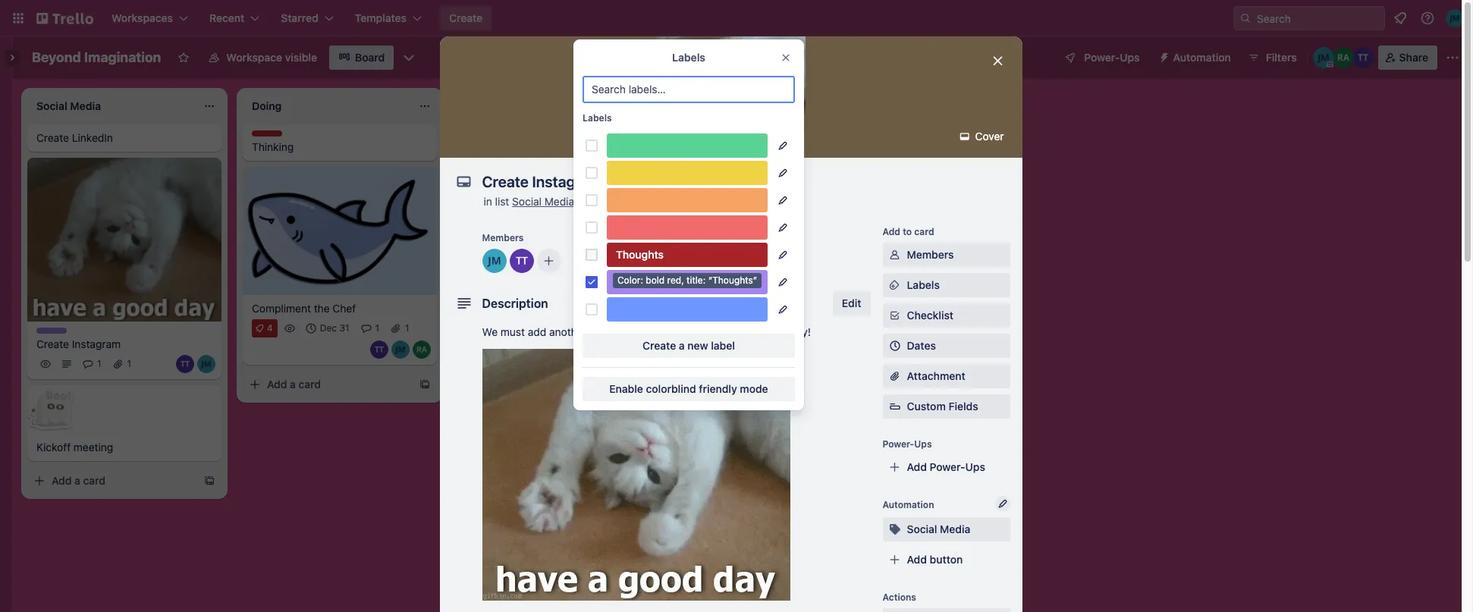 Task type: describe. For each thing, give the bounding box(es) containing it.
0 vertical spatial card
[[915, 226, 935, 237]]

terry turtle (terryturtle) image
[[176, 355, 194, 374]]

description
[[482, 297, 548, 310]]

enable colorblind friendly mode button
[[583, 377, 795, 401]]

create a new label button
[[583, 334, 795, 358]]

edit
[[842, 297, 862, 310]]

1 vertical spatial members
[[907, 248, 954, 261]]

members link
[[883, 243, 1010, 267]]

create for create
[[449, 11, 483, 24]]

add inside add power-ups link
[[907, 461, 927, 473]]

jeremy miller (jeremymiller198) image
[[482, 249, 506, 273]]

create linkedin link
[[36, 131, 212, 146]]

sm image for cover link on the top right
[[957, 129, 973, 144]]

0 horizontal spatial automation
[[883, 499, 934, 511]]

thinking
[[252, 140, 294, 153]]

notifications
[[649, 232, 706, 244]]

create instagram
[[36, 338, 121, 351]]

1 horizontal spatial color: bold red, title: "thoughts" element
[[607, 243, 768, 267]]

color: bold red, title: "thoughts"
[[618, 275, 757, 286]]

sm image for members
[[887, 247, 903, 263]]

customize views image
[[402, 50, 417, 65]]

1 vertical spatial ups
[[915, 439, 932, 450]]

custom
[[907, 400, 946, 413]]

custom fields button
[[883, 399, 1010, 414]]

beyond
[[32, 49, 81, 65]]

compliment the chef
[[252, 302, 356, 315]]

attachment
[[907, 370, 966, 382]]

add
[[528, 326, 546, 338]]

share
[[1400, 51, 1429, 64]]

compliment the chef link
[[252, 301, 428, 316]]

card for the bottommost create from template… icon
[[83, 475, 106, 487]]

youth
[[730, 326, 757, 338]]

add power-ups
[[907, 461, 986, 473]]

mode
[[740, 382, 768, 395]]

button
[[930, 553, 963, 566]]

dates button
[[883, 334, 1010, 358]]

social media link
[[512, 195, 574, 208]]

add button button
[[883, 548, 1010, 572]]

sm image inside social media button
[[887, 522, 903, 537]]

checklist
[[907, 309, 954, 322]]

thinking link
[[252, 140, 428, 155]]

create for create linkedin
[[36, 131, 69, 144]]

2 vertical spatial power-
[[930, 461, 966, 473]]

add members to card image
[[543, 253, 555, 269]]

0 vertical spatial to
[[903, 226, 912, 237]]

workspace visible button
[[199, 46, 326, 70]]

thoughts for thoughts
[[616, 248, 664, 261]]

kickoff
[[36, 441, 71, 454]]

jeremy miller (jeremymiller198) image down compliment the chef link
[[392, 340, 410, 359]]

actions
[[883, 592, 917, 603]]

dates
[[907, 339, 936, 352]]

kickoff meeting link
[[36, 440, 212, 456]]

social media button
[[883, 517, 1010, 542]]

label
[[711, 339, 735, 352]]

linkedin
[[72, 131, 113, 144]]

friendly
[[699, 382, 737, 395]]

compliment
[[252, 302, 311, 315]]

0 horizontal spatial a
[[74, 475, 80, 487]]

new
[[688, 339, 708, 352]]

checklist link
[[883, 304, 1010, 328]]

add power-ups link
[[883, 455, 1010, 480]]

beyond imagination
[[32, 49, 161, 65]]

1 vertical spatial a
[[290, 378, 296, 391]]

color: red, title: none image
[[607, 215, 768, 240]]

labels link
[[883, 273, 1010, 297]]

list inside button
[[760, 98, 774, 111]]

edit button
[[833, 291, 871, 316]]

1 vertical spatial power-ups
[[883, 439, 932, 450]]

the
[[314, 302, 330, 315]]

colorblind
[[646, 382, 696, 395]]

2 vertical spatial ups
[[966, 461, 986, 473]]

media inside button
[[940, 523, 971, 536]]

red,
[[667, 275, 684, 286]]

color: bold red, title: "thoughts" tooltip
[[613, 273, 762, 288]]

dec 31
[[320, 322, 349, 334]]

color: green, title: none image
[[607, 134, 768, 158]]

cover
[[973, 130, 1004, 143]]

thoughts for thoughts thinking
[[252, 131, 294, 142]]

power-ups button
[[1054, 46, 1149, 70]]

a inside button
[[679, 339, 685, 352]]

our
[[711, 326, 727, 338]]

cover link
[[953, 124, 1013, 149]]

primary element
[[0, 0, 1474, 36]]

add a card button for create from template… icon to the top
[[243, 372, 413, 397]]

create button
[[440, 6, 492, 30]]

0 vertical spatial color: purple, title: none image
[[573, 249, 610, 273]]

add button
[[907, 553, 963, 566]]

board link
[[329, 46, 394, 70]]

0 vertical spatial create from template… image
[[419, 378, 431, 391]]

add down kickoff
[[52, 475, 72, 487]]

0 vertical spatial add a card
[[267, 378, 321, 391]]

enable
[[610, 382, 643, 395]]

workspace visible
[[226, 51, 317, 64]]

color: yellow, title: none image
[[607, 161, 768, 185]]

Dec 31 checkbox
[[302, 319, 354, 337]]

1 vertical spatial power-
[[883, 439, 915, 450]]

watching button
[[649, 249, 754, 273]]

"thoughts"
[[708, 275, 757, 286]]

visible
[[285, 51, 317, 64]]

0 horizontal spatial another
[[549, 326, 587, 338]]

2 horizontal spatial terry turtle (terryturtle) image
[[1353, 47, 1374, 68]]

0 vertical spatial members
[[482, 232, 524, 244]]

board
[[355, 51, 385, 64]]

sm image for watching
[[654, 253, 669, 269]]

create instagram link
[[36, 337, 212, 352]]

sm image inside watching button
[[733, 253, 748, 269]]

we must add another social media to increase our youth credibility!
[[482, 326, 811, 338]]



Task type: vqa. For each thing, say whether or not it's contained in the screenshot.
home image
no



Task type: locate. For each thing, give the bounding box(es) containing it.
0 horizontal spatial ruby anderson (rubyanderson7) image
[[413, 340, 431, 359]]

another up color: green, title: none image
[[718, 98, 757, 111]]

power-ups
[[1085, 51, 1140, 64], [883, 439, 932, 450]]

back to home image
[[36, 6, 93, 30]]

create linkedin
[[36, 131, 113, 144]]

Search field
[[1252, 7, 1385, 30]]

0 vertical spatial automation
[[1173, 51, 1231, 64]]

sm image inside labels link
[[887, 278, 903, 293]]

search image
[[1240, 12, 1252, 24]]

ups down fields
[[966, 461, 986, 473]]

add a card down 'kickoff meeting'
[[52, 475, 106, 487]]

0 horizontal spatial terry turtle (terryturtle) image
[[370, 340, 388, 359]]

jeremy miller (jeremymiller198) image right open information menu image
[[1446, 9, 1464, 27]]

watching
[[673, 254, 721, 267]]

1 horizontal spatial automation
[[1173, 51, 1231, 64]]

kickoff meeting
[[36, 441, 113, 454]]

Search labels… text field
[[583, 76, 795, 103]]

1 vertical spatial automation
[[883, 499, 934, 511]]

jeremy miller (jeremymiller198) image right terry turtle (terryturtle) image
[[197, 355, 215, 374]]

2 vertical spatial terry turtle (terryturtle) image
[[370, 340, 388, 359]]

filters
[[1266, 51, 1297, 64]]

create a new label
[[643, 339, 735, 352]]

0 horizontal spatial power-
[[883, 439, 915, 450]]

media up add members to card image
[[545, 195, 574, 208]]

1 vertical spatial thoughts
[[616, 248, 664, 261]]

2 vertical spatial a
[[74, 475, 80, 487]]

1 vertical spatial list
[[495, 195, 509, 208]]

another inside add another list button
[[718, 98, 757, 111]]

ups
[[1120, 51, 1140, 64], [915, 439, 932, 450], [966, 461, 986, 473]]

automation left filters button
[[1173, 51, 1231, 64]]

filters button
[[1243, 46, 1302, 70]]

bold
[[646, 275, 665, 286]]

to
[[903, 226, 912, 237], [654, 326, 664, 338]]

None text field
[[475, 168, 975, 196]]

thoughts thinking
[[252, 131, 294, 153]]

power-
[[1085, 51, 1120, 64], [883, 439, 915, 450], [930, 461, 966, 473]]

credibility!
[[760, 326, 811, 338]]

0 vertical spatial power-ups
[[1085, 51, 1140, 64]]

social
[[590, 326, 618, 338]]

1 horizontal spatial to
[[903, 226, 912, 237]]

1 vertical spatial media
[[940, 523, 971, 536]]

automation inside button
[[1173, 51, 1231, 64]]

0 vertical spatial a
[[679, 339, 685, 352]]

create from template… image
[[419, 378, 431, 391], [203, 475, 215, 487]]

add a card button
[[243, 372, 413, 397], [27, 469, 197, 494]]

members down add to card
[[907, 248, 954, 261]]

add inside add another list button
[[695, 98, 715, 111]]

0 vertical spatial ruby anderson (rubyanderson7) image
[[1333, 47, 1354, 68]]

social
[[512, 195, 542, 208], [907, 523, 937, 536]]

add a card button for the bottommost create from template… icon
[[27, 469, 197, 494]]

increase
[[666, 326, 708, 338]]

jeremy miller (jeremymiller198) image
[[1446, 9, 1464, 27], [1313, 47, 1334, 68], [392, 340, 410, 359], [197, 355, 215, 374]]

2 horizontal spatial card
[[915, 226, 935, 237]]

add up color: green, title: none image
[[695, 98, 715, 111]]

1 horizontal spatial ruby anderson (rubyanderson7) image
[[1333, 47, 1354, 68]]

create inside 'link'
[[36, 131, 69, 144]]

card up members link
[[915, 226, 935, 237]]

0 horizontal spatial media
[[545, 195, 574, 208]]

1 vertical spatial to
[[654, 326, 664, 338]]

create for create a new label
[[643, 339, 676, 352]]

0 vertical spatial media
[[545, 195, 574, 208]]

share button
[[1378, 46, 1438, 70]]

meeting
[[74, 441, 113, 454]]

0 horizontal spatial power-ups
[[883, 439, 932, 450]]

ups up add power-ups
[[915, 439, 932, 450]]

1 horizontal spatial add a card
[[267, 378, 321, 391]]

0 horizontal spatial to
[[654, 326, 664, 338]]

0 vertical spatial another
[[718, 98, 757, 111]]

members
[[482, 232, 524, 244], [907, 248, 954, 261]]

add down '4'
[[267, 378, 287, 391]]

2 horizontal spatial ups
[[1120, 51, 1140, 64]]

0 horizontal spatial thoughts
[[252, 131, 294, 142]]

sm image
[[887, 247, 903, 263], [654, 253, 669, 269], [887, 308, 903, 323], [887, 522, 903, 537]]

card
[[915, 226, 935, 237], [299, 378, 321, 391], [83, 475, 106, 487]]

we
[[482, 326, 498, 338]]

color: purple, title: none image
[[607, 270, 768, 294]]

add to card
[[883, 226, 935, 237]]

custom fields
[[907, 400, 979, 413]]

ups left automation button
[[1120, 51, 1140, 64]]

sm image inside automation button
[[1152, 46, 1173, 67]]

1 vertical spatial social
[[907, 523, 937, 536]]

add another list button
[[668, 88, 874, 121]]

sm image for labels link
[[887, 278, 903, 293]]

1 horizontal spatial another
[[718, 98, 757, 111]]

close popover image
[[780, 52, 792, 64]]

0 horizontal spatial social
[[512, 195, 542, 208]]

title:
[[687, 275, 706, 286]]

labels
[[672, 51, 706, 64], [583, 112, 612, 124], [573, 232, 603, 244], [907, 278, 940, 291]]

0 vertical spatial color: bold red, title: "thoughts" element
[[252, 131, 294, 142]]

1 horizontal spatial media
[[940, 523, 971, 536]]

another
[[718, 98, 757, 111], [549, 326, 587, 338]]

add another list
[[695, 98, 774, 111]]

1 vertical spatial add a card
[[52, 475, 106, 487]]

another right add
[[549, 326, 587, 338]]

1 horizontal spatial color: purple, title: none image
[[573, 249, 610, 273]]

jeremy miller (jeremymiller198) image inside primary element
[[1446, 9, 1464, 27]]

2 vertical spatial card
[[83, 475, 106, 487]]

social inside button
[[907, 523, 937, 536]]

sm image inside members link
[[887, 247, 903, 263]]

sm image up the 'bold'
[[654, 253, 669, 269]]

1 vertical spatial ruby anderson (rubyanderson7) image
[[413, 340, 431, 359]]

1 horizontal spatial members
[[907, 248, 954, 261]]

media up button
[[940, 523, 971, 536]]

sm image for automation button
[[1152, 46, 1173, 67]]

power-ups inside power-ups button
[[1085, 51, 1140, 64]]

0 horizontal spatial members
[[482, 232, 524, 244]]

1 horizontal spatial power-
[[930, 461, 966, 473]]

1 vertical spatial card
[[299, 378, 321, 391]]

0 vertical spatial thoughts
[[252, 131, 294, 142]]

0 horizontal spatial color: bold red, title: "thoughts" element
[[252, 131, 294, 142]]

0 notifications image
[[1392, 9, 1410, 27]]

create for create instagram
[[36, 338, 69, 351]]

thoughts inside thoughts thinking
[[252, 131, 294, 142]]

power- inside button
[[1085, 51, 1120, 64]]

add inside add button button
[[907, 553, 927, 566]]

add left button
[[907, 553, 927, 566]]

labels inside labels link
[[907, 278, 940, 291]]

members up jeremy miller (jeremymiller198) image
[[482, 232, 524, 244]]

color: blue, title: none image
[[607, 297, 768, 322]]

in
[[484, 195, 492, 208]]

have\_a\_good\_day.gif image
[[482, 349, 790, 601]]

1 horizontal spatial social
[[907, 523, 937, 536]]

add
[[695, 98, 715, 111], [883, 226, 901, 237], [267, 378, 287, 391], [907, 461, 927, 473], [52, 475, 72, 487], [907, 553, 927, 566]]

dec
[[320, 322, 337, 334]]

add a card button down the kickoff meeting link
[[27, 469, 197, 494]]

1 vertical spatial terry turtle (terryturtle) image
[[510, 249, 534, 273]]

open information menu image
[[1420, 11, 1436, 26]]

1 vertical spatial add a card button
[[27, 469, 197, 494]]

0 horizontal spatial create from template… image
[[203, 475, 215, 487]]

1 horizontal spatial thoughts
[[616, 248, 664, 261]]

0 vertical spatial ups
[[1120, 51, 1140, 64]]

sm image inside watching button
[[654, 253, 669, 269]]

imagination
[[84, 49, 161, 65]]

automation up the social media in the bottom of the page
[[883, 499, 934, 511]]

automation button
[[1152, 46, 1240, 70]]

1 horizontal spatial card
[[299, 378, 321, 391]]

show menu image
[[1445, 50, 1461, 65]]

add up members link
[[883, 226, 901, 237]]

enable colorblind friendly mode
[[610, 382, 768, 395]]

must
[[501, 326, 525, 338]]

31
[[339, 322, 349, 334]]

automation
[[1173, 51, 1231, 64], [883, 499, 934, 511]]

card down dec 31 checkbox
[[299, 378, 321, 391]]

attachment button
[[883, 364, 1010, 388]]

Board name text field
[[24, 46, 169, 70]]

0 horizontal spatial add a card button
[[27, 469, 197, 494]]

in list social media
[[484, 195, 574, 208]]

color: purple, title: none image up create instagram
[[36, 328, 67, 334]]

media
[[621, 326, 651, 338]]

sm image inside checklist link
[[887, 308, 903, 323]]

social right in
[[512, 195, 542, 208]]

a
[[679, 339, 685, 352], [290, 378, 296, 391], [74, 475, 80, 487]]

0 vertical spatial list
[[760, 98, 774, 111]]

color: purple, title: none image
[[573, 249, 610, 273], [36, 328, 67, 334]]

workspace
[[226, 51, 282, 64]]

jeremy miller (jeremymiller198) image down search 'field'
[[1313, 47, 1334, 68]]

instagram
[[72, 338, 121, 351]]

color:
[[618, 275, 643, 286]]

4
[[267, 322, 273, 334]]

0 vertical spatial terry turtle (terryturtle) image
[[1353, 47, 1374, 68]]

1 horizontal spatial add a card button
[[243, 372, 413, 397]]

2 horizontal spatial a
[[679, 339, 685, 352]]

social media
[[907, 523, 971, 536]]

fields
[[949, 400, 979, 413]]

0 horizontal spatial ups
[[915, 439, 932, 450]]

color: purple, title: none image right add members to card image
[[573, 249, 610, 273]]

sm image
[[1152, 46, 1173, 67], [957, 129, 973, 144], [582, 194, 597, 209], [733, 253, 748, 269], [887, 278, 903, 293]]

sm image left the social media in the bottom of the page
[[887, 522, 903, 537]]

1 vertical spatial create from template… image
[[203, 475, 215, 487]]

0 vertical spatial power-
[[1085, 51, 1120, 64]]

ups inside button
[[1120, 51, 1140, 64]]

create inside primary element
[[449, 11, 483, 24]]

1 horizontal spatial create from template… image
[[419, 378, 431, 391]]

media
[[545, 195, 574, 208], [940, 523, 971, 536]]

to up members link
[[903, 226, 912, 237]]

card down meeting
[[83, 475, 106, 487]]

ruby anderson (rubyanderson7) image
[[1333, 47, 1354, 68], [413, 340, 431, 359]]

0 horizontal spatial card
[[83, 475, 106, 487]]

1
[[375, 322, 379, 334], [405, 322, 409, 334], [97, 358, 101, 370], [127, 358, 131, 370]]

color: bold red, title: "thoughts" element
[[252, 131, 294, 142], [607, 243, 768, 267]]

1 vertical spatial color: bold red, title: "thoughts" element
[[607, 243, 768, 267]]

list
[[760, 98, 774, 111], [495, 195, 509, 208]]

1 horizontal spatial list
[[760, 98, 774, 111]]

social up add button
[[907, 523, 937, 536]]

card for create from template… icon to the top
[[299, 378, 321, 391]]

color: orange, title: none image
[[607, 188, 768, 212]]

2 horizontal spatial power-
[[1085, 51, 1120, 64]]

1 vertical spatial another
[[549, 326, 587, 338]]

1 vertical spatial color: purple, title: none image
[[36, 328, 67, 334]]

0 vertical spatial social
[[512, 195, 542, 208]]

star or unstar board image
[[178, 52, 190, 64]]

add down 'custom'
[[907, 461, 927, 473]]

sm image inside cover link
[[957, 129, 973, 144]]

add a card down '4'
[[267, 378, 321, 391]]

1 horizontal spatial terry turtle (terryturtle) image
[[510, 249, 534, 273]]

sm image for checklist
[[887, 308, 903, 323]]

terry turtle (terryturtle) image
[[1353, 47, 1374, 68], [510, 249, 534, 273], [370, 340, 388, 359]]

1 horizontal spatial a
[[290, 378, 296, 391]]

sm image down add to card
[[887, 247, 903, 263]]

chef
[[333, 302, 356, 315]]

add a card button down dec 31 checkbox
[[243, 372, 413, 397]]

1 horizontal spatial power-ups
[[1085, 51, 1140, 64]]

0 vertical spatial add a card button
[[243, 372, 413, 397]]

0 horizontal spatial add a card
[[52, 475, 106, 487]]

0 horizontal spatial list
[[495, 195, 509, 208]]

1 horizontal spatial ups
[[966, 461, 986, 473]]

sm image left checklist in the bottom right of the page
[[887, 308, 903, 323]]

0 horizontal spatial color: purple, title: none image
[[36, 328, 67, 334]]

to right media
[[654, 326, 664, 338]]



